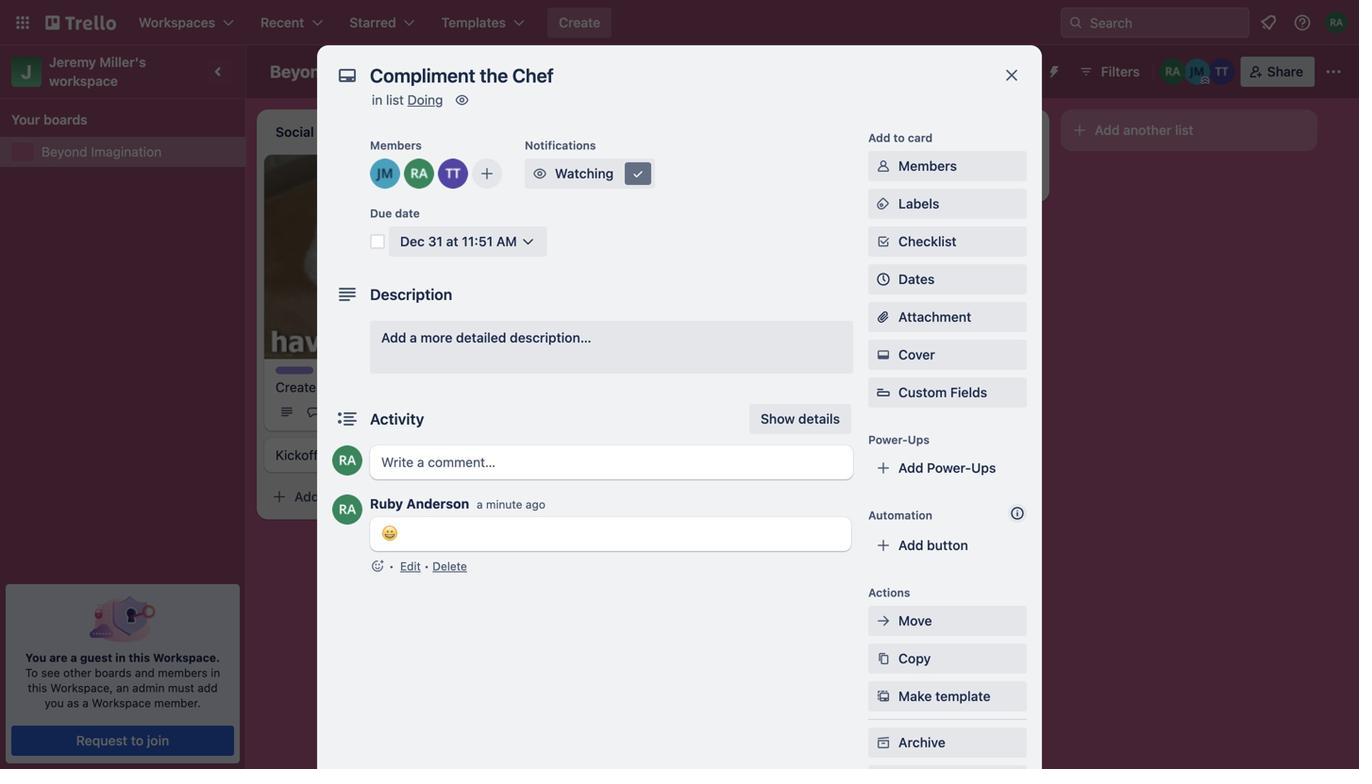 Task type: locate. For each thing, give the bounding box(es) containing it.
open information menu image
[[1294, 13, 1313, 32]]

terry turtle (terryturtle) image left jeremy miller (jeremymiller198) image
[[691, 238, 714, 261]]

sm image
[[453, 91, 472, 110], [874, 157, 893, 176], [531, 164, 550, 183], [629, 164, 648, 183], [874, 612, 893, 631]]

create instagram
[[276, 380, 381, 395]]

show
[[761, 411, 795, 427]]

am
[[497, 234, 517, 249]]

1 vertical spatial imagination
[[91, 144, 162, 160]]

1 horizontal spatial imagination
[[335, 61, 431, 82]]

sm image for members
[[874, 157, 893, 176]]

sm image inside labels link
[[874, 195, 893, 213]]

automation image
[[1039, 57, 1066, 83]]

0 vertical spatial terry turtle (terryturtle) image
[[1209, 59, 1236, 85]]

sm image inside copy link
[[874, 650, 893, 669]]

date
[[395, 207, 420, 220]]

your boards
[[11, 112, 87, 127]]

add a card down the add to card
[[831, 171, 898, 187]]

make template link
[[869, 682, 1027, 712]]

1 horizontal spatial in
[[211, 667, 220, 680]]

1
[[362, 405, 367, 419]]

show details link
[[750, 404, 852, 434]]

1 horizontal spatial to
[[894, 131, 905, 144]]

1 horizontal spatial power-
[[927, 460, 972, 476]]

1 horizontal spatial members
[[899, 158, 957, 174]]

2 horizontal spatial terry turtle (terryturtle) image
[[1209, 59, 1236, 85]]

power- down power-ups
[[927, 460, 972, 476]]

board link
[[512, 57, 593, 87]]

1 horizontal spatial list
[[1176, 122, 1194, 138]]

imagination inside board name "text field"
[[335, 61, 431, 82]]

beyond imagination
[[270, 61, 431, 82], [42, 144, 162, 160]]

sm image left archive
[[874, 734, 893, 753]]

sm image inside make template link
[[874, 687, 893, 706]]

0 vertical spatial in
[[372, 92, 383, 108]]

Mark due date as complete checkbox
[[370, 234, 385, 249]]

automation
[[869, 509, 933, 522]]

show menu image
[[1325, 62, 1344, 81]]

1 horizontal spatial card
[[870, 171, 898, 187]]

card
[[908, 131, 933, 144], [870, 171, 898, 187], [334, 489, 362, 505]]

ups down fields
[[972, 460, 997, 476]]

1 horizontal spatial ups
[[972, 460, 997, 476]]

imagination up in list doing
[[335, 61, 431, 82]]

move link
[[869, 606, 1027, 636]]

0 vertical spatial this
[[129, 652, 150, 665]]

description…
[[510, 330, 592, 346]]

None checkbox
[[544, 238, 609, 261]]

to inside the request to join button
[[131, 733, 144, 749]]

jeremy miller (jeremymiller198) image
[[718, 238, 740, 261]]

dates
[[899, 271, 935, 287]]

0 vertical spatial beyond
[[270, 61, 331, 82]]

sm image down the add to card
[[874, 157, 893, 176]]

6 sm image from the top
[[874, 734, 893, 753]]

boards up an
[[95, 667, 132, 680]]

a left members link
[[859, 171, 867, 187]]

as
[[67, 697, 79, 710]]

add a card button up labels at right
[[801, 164, 1012, 195]]

power- down custom at the right
[[869, 433, 908, 447]]

1 vertical spatial this
[[28, 682, 47, 695]]

beyond
[[270, 61, 331, 82], [42, 144, 87, 160]]

0 horizontal spatial power-
[[869, 433, 908, 447]]

members up labels at right
[[899, 158, 957, 174]]

card left ruby
[[334, 489, 362, 505]]

0 horizontal spatial add a card button
[[264, 482, 476, 512]]

power ups image
[[1013, 64, 1028, 79]]

edit
[[400, 560, 421, 573]]

boards
[[43, 112, 87, 127], [95, 667, 132, 680]]

sm image left make
[[874, 687, 893, 706]]

members
[[370, 139, 422, 152], [899, 158, 957, 174]]

sm image
[[874, 195, 893, 213], [874, 232, 893, 251], [874, 346, 893, 364], [874, 650, 893, 669], [874, 687, 893, 706], [874, 734, 893, 753]]

jeremy miller (jeremymiller198) image up due
[[370, 159, 400, 189]]

terry turtle (terryturtle) image left add members to card icon
[[438, 159, 468, 189]]

sm image for cover
[[874, 346, 893, 364]]

sm image down notifications
[[531, 164, 550, 183]]

description
[[370, 286, 453, 304]]

ups
[[908, 433, 930, 447], [972, 460, 997, 476]]

1 horizontal spatial beyond imagination
[[270, 61, 431, 82]]

1 vertical spatial add a card
[[295, 489, 362, 505]]

ruby anderson a minute ago
[[370, 496, 546, 512]]

0 horizontal spatial terry turtle (terryturtle) image
[[438, 159, 468, 189]]

activity
[[370, 410, 424, 428]]

list right another at the top of the page
[[1176, 122, 1194, 138]]

0 horizontal spatial imagination
[[91, 144, 162, 160]]

add another list button
[[1061, 110, 1318, 151]]

1 vertical spatial jeremy miller (jeremymiller198) image
[[370, 159, 400, 189]]

0 horizontal spatial ups
[[908, 433, 930, 447]]

kickoff
[[276, 448, 318, 463]]

jeremy
[[49, 54, 96, 70]]

sm image left copy
[[874, 650, 893, 669]]

cover
[[899, 347, 936, 363]]

dec 31 at 11:51 am
[[400, 234, 517, 249]]

members down in list doing
[[370, 139, 422, 152]]

1 sm image from the top
[[874, 195, 893, 213]]

a inside "ruby anderson a minute ago"
[[477, 498, 483, 511]]

sm image down actions
[[874, 612, 893, 631]]

1 vertical spatial members
[[899, 158, 957, 174]]

workspace
[[92, 697, 151, 710]]

0 horizontal spatial to
[[131, 733, 144, 749]]

share button
[[1241, 57, 1315, 87]]

add a card button up grinning image
[[264, 482, 476, 512]]

delete link
[[433, 560, 467, 573]]

in
[[372, 92, 383, 108], [115, 652, 126, 665], [211, 667, 220, 680]]

primary element
[[0, 0, 1360, 45]]

in down board name "text field"
[[372, 92, 383, 108]]

terry turtle (terryturtle) image left share button
[[1209, 59, 1236, 85]]

0 horizontal spatial list
[[386, 92, 404, 108]]

members link
[[869, 151, 1027, 181]]

list
[[386, 92, 404, 108], [1176, 122, 1194, 138]]

dec
[[400, 234, 425, 249]]

sm image left 'cover'
[[874, 346, 893, 364]]

ruby
[[370, 496, 403, 512]]

1 horizontal spatial terry turtle (terryturtle) image
[[691, 238, 714, 261]]

ruby anderson (rubyanderson7) image up date
[[404, 159, 434, 189]]

0 vertical spatial add a card
[[831, 171, 898, 187]]

sm image inside move link
[[874, 612, 893, 631]]

due date
[[370, 207, 420, 220]]

5 sm image from the top
[[874, 687, 893, 706]]

add a card
[[831, 171, 898, 187], [295, 489, 362, 505]]

0 vertical spatial imagination
[[335, 61, 431, 82]]

sm image for copy
[[874, 650, 893, 669]]

at
[[446, 234, 459, 249]]

None text field
[[361, 59, 984, 93]]

0 vertical spatial jeremy miller (jeremymiller198) image
[[1185, 59, 1211, 85]]

0 vertical spatial add a card button
[[801, 164, 1012, 195]]

0 vertical spatial power-
[[869, 433, 908, 447]]

beyond imagination link
[[42, 143, 234, 161]]

jeremy miller (jeremymiller198) image
[[1185, 59, 1211, 85], [370, 159, 400, 189]]

create for create
[[559, 15, 601, 30]]

instagram
[[320, 380, 381, 395]]

copy
[[899, 651, 931, 667]]

this
[[129, 652, 150, 665], [28, 682, 47, 695]]

•
[[424, 560, 430, 573]]

beyond imagination down your boards with 1 items element
[[42, 144, 162, 160]]

card down the add to card
[[870, 171, 898, 187]]

0 vertical spatial to
[[894, 131, 905, 144]]

sm image inside checklist link
[[874, 232, 893, 251]]

1 vertical spatial beyond imagination
[[42, 144, 162, 160]]

sm image left checklist
[[874, 232, 893, 251]]

you
[[25, 652, 46, 665]]

miller's
[[100, 54, 146, 70]]

move
[[899, 613, 933, 629]]

doing link
[[408, 92, 443, 108]]

terry turtle (terryturtle) image
[[1209, 59, 1236, 85], [438, 159, 468, 189], [691, 238, 714, 261]]

add
[[198, 682, 218, 695]]

Board name text field
[[261, 57, 440, 87]]

your
[[11, 112, 40, 127]]

1 horizontal spatial add a card button
[[801, 164, 1012, 195]]

add
[[1095, 122, 1120, 138], [869, 131, 891, 144], [831, 171, 856, 187], [381, 330, 406, 346], [899, 460, 924, 476], [295, 489, 320, 505], [899, 538, 924, 553]]

3 sm image from the top
[[874, 346, 893, 364]]

1 vertical spatial boards
[[95, 667, 132, 680]]

beyond imagination up in list doing
[[270, 61, 431, 82]]

0 horizontal spatial add a card
[[295, 489, 362, 505]]

4 sm image from the top
[[874, 650, 893, 669]]

add a card down kickoff meeting
[[295, 489, 362, 505]]

add members to card image
[[480, 164, 495, 183]]

0 horizontal spatial boards
[[43, 112, 87, 127]]

create up board
[[559, 15, 601, 30]]

a left more
[[410, 330, 417, 346]]

to
[[894, 131, 905, 144], [131, 733, 144, 749]]

a right are at the bottom
[[71, 652, 77, 665]]

ruby anderson (rubyanderson7) image right open information menu image
[[1326, 11, 1348, 34]]

create down color: purple, title: none icon
[[276, 380, 316, 395]]

1 vertical spatial in
[[115, 652, 126, 665]]

in right guest
[[115, 652, 126, 665]]

show details
[[761, 411, 840, 427]]

make template
[[899, 689, 991, 704]]

sm image inside archive link
[[874, 734, 893, 753]]

attachment button
[[869, 302, 1027, 332]]

add a card button for create from template… image
[[264, 482, 476, 512]]

color: bold red, title: "thoughts" element
[[544, 162, 596, 177]]

to left 'join'
[[131, 733, 144, 749]]

thinking link
[[544, 174, 763, 193]]

j
[[21, 60, 32, 83]]

1 vertical spatial to
[[131, 733, 144, 749]]

a left create from template… image
[[477, 498, 483, 511]]

0 horizontal spatial card
[[334, 489, 362, 505]]

jeremy miller (jeremymiller198) image down search field
[[1185, 59, 1211, 85]]

to up members link
[[894, 131, 905, 144]]

0 horizontal spatial jeremy miller (jeremymiller198) image
[[370, 159, 400, 189]]

watching button
[[525, 159, 655, 189]]

0 vertical spatial members
[[370, 139, 422, 152]]

0 vertical spatial boards
[[43, 112, 87, 127]]

this up "and"
[[129, 652, 150, 665]]

workspace,
[[50, 682, 113, 695]]

add reaction image
[[370, 557, 385, 576]]

1 horizontal spatial beyond
[[270, 61, 331, 82]]

kickoff meeting
[[276, 448, 371, 463]]

ruby anderson (rubyanderson7) image
[[332, 495, 363, 525]]

the
[[621, 217, 641, 232]]

0 vertical spatial list
[[386, 92, 404, 108]]

0 horizontal spatial this
[[28, 682, 47, 695]]

1 horizontal spatial add a card
[[831, 171, 898, 187]]

this down to
[[28, 682, 47, 695]]

1 vertical spatial ups
[[972, 460, 997, 476]]

2 sm image from the top
[[874, 232, 893, 251]]

2 vertical spatial terry turtle (terryturtle) image
[[691, 238, 714, 261]]

1 horizontal spatial boards
[[95, 667, 132, 680]]

imagination down your boards with 1 items element
[[91, 144, 162, 160]]

copy link
[[869, 644, 1027, 674]]

workspace visible image
[[486, 64, 501, 79]]

delete
[[433, 560, 467, 573]]

add a card button
[[801, 164, 1012, 195], [264, 482, 476, 512]]

you
[[45, 697, 64, 710]]

create inside 'link'
[[276, 380, 316, 395]]

imagination
[[335, 61, 431, 82], [91, 144, 162, 160]]

sm image for move
[[874, 612, 893, 631]]

2 vertical spatial in
[[211, 667, 220, 680]]

custom fields button
[[869, 383, 1027, 402]]

create inside button
[[559, 15, 601, 30]]

in up add
[[211, 667, 220, 680]]

0 vertical spatial create
[[559, 15, 601, 30]]

sm image for watching
[[531, 164, 550, 183]]

1 horizontal spatial this
[[129, 652, 150, 665]]

must
[[168, 682, 194, 695]]

boards right your
[[43, 112, 87, 127]]

sm image left labels at right
[[874, 195, 893, 213]]

create button
[[548, 8, 612, 38]]

sm image for labels
[[874, 195, 893, 213]]

2 horizontal spatial card
[[908, 131, 933, 144]]

sm image inside members link
[[874, 157, 893, 176]]

card up members link
[[908, 131, 933, 144]]

other
[[63, 667, 92, 680]]

details
[[799, 411, 840, 427]]

0 notifications image
[[1258, 11, 1280, 34]]

list left doing link
[[386, 92, 404, 108]]

0 horizontal spatial beyond
[[42, 144, 87, 160]]

Write a comment text field
[[370, 446, 854, 480]]

1 horizontal spatial create
[[559, 15, 601, 30]]

sm image for checklist
[[874, 232, 893, 251]]

a inside add a more detailed description… link
[[410, 330, 417, 346]]

actions
[[869, 586, 911, 600]]

request to join
[[76, 733, 169, 749]]

ups up add power-ups
[[908, 433, 930, 447]]

1 vertical spatial create
[[276, 380, 316, 395]]

0 vertical spatial beyond imagination
[[270, 61, 431, 82]]

1 vertical spatial list
[[1176, 122, 1194, 138]]

1 vertical spatial add a card button
[[264, 482, 476, 512]]

0 horizontal spatial create
[[276, 380, 316, 395]]

sm image inside cover link
[[874, 346, 893, 364]]

ruby anderson (rubyanderson7) image
[[1326, 11, 1348, 34], [1160, 59, 1187, 85], [404, 159, 434, 189], [744, 238, 767, 261], [332, 446, 363, 476]]



Task type: vqa. For each thing, say whether or not it's contained in the screenshot.
the and
yes



Task type: describe. For each thing, give the bounding box(es) containing it.
custom fields
[[899, 385, 988, 400]]

0 vertical spatial card
[[908, 131, 933, 144]]

detailed
[[456, 330, 507, 346]]

checklist link
[[869, 227, 1027, 257]]

labels
[[899, 196, 940, 212]]

custom
[[899, 385, 947, 400]]

admin
[[132, 682, 165, 695]]

compliment the chef
[[544, 217, 673, 232]]

a minute ago link
[[477, 498, 546, 511]]

to for join
[[131, 733, 144, 749]]

star or unstar board image
[[452, 64, 467, 79]]

a left ruby anderson (rubyanderson7) image
[[323, 489, 330, 505]]

thoughts
[[544, 163, 596, 177]]

grinning image
[[381, 525, 398, 542]]

ruby anderson (rubyanderson7) image up ruby anderson (rubyanderson7) image
[[332, 446, 363, 476]]

sm image down "star or unstar board" icon
[[453, 91, 472, 110]]

an
[[116, 682, 129, 695]]

edit link
[[400, 560, 421, 573]]

archive
[[899, 735, 946, 751]]

0 horizontal spatial beyond imagination
[[42, 144, 162, 160]]

see
[[41, 667, 60, 680]]

workspace
[[49, 73, 118, 89]]

2 horizontal spatial in
[[372, 92, 383, 108]]

edit • delete
[[400, 560, 467, 573]]

beyond inside board name "text field"
[[270, 61, 331, 82]]

0 vertical spatial ups
[[908, 433, 930, 447]]

boards inside you are a guest in this workspace. to see other boards and members in this workspace, an admin must add you as a workspace member.
[[95, 667, 132, 680]]

add power-ups
[[899, 460, 997, 476]]

1 vertical spatial terry turtle (terryturtle) image
[[438, 159, 468, 189]]

color: purple, title: none image
[[276, 367, 314, 374]]

add a card button for create from template… icon
[[801, 164, 1012, 195]]

Search field
[[1084, 8, 1249, 37]]

0 horizontal spatial members
[[370, 139, 422, 152]]

another
[[1124, 122, 1172, 138]]

filters button
[[1073, 57, 1146, 87]]

ruby anderson (rubyanderson7) image down search field
[[1160, 59, 1187, 85]]

you are a guest in this workspace. to see other boards and members in this workspace, an admin must add you as a workspace member.
[[25, 652, 220, 710]]

terry turtle (terryturtle) image
[[476, 401, 499, 423]]

jeremy miller's workspace
[[49, 54, 149, 89]]

are
[[49, 652, 68, 665]]

1 vertical spatial card
[[870, 171, 898, 187]]

search image
[[1069, 15, 1084, 30]]

to
[[25, 667, 38, 680]]

add another list
[[1095, 122, 1194, 138]]

filters
[[1102, 64, 1140, 79]]

create from template… image
[[1020, 172, 1035, 187]]

doing
[[408, 92, 443, 108]]

31
[[428, 234, 443, 249]]

your boards with 1 items element
[[11, 109, 225, 131]]

create from template… image
[[483, 490, 499, 505]]

dates button
[[869, 264, 1027, 295]]

and
[[135, 667, 155, 680]]

checklist
[[899, 234, 957, 249]]

member.
[[154, 697, 201, 710]]

to for card
[[894, 131, 905, 144]]

back to home image
[[45, 8, 116, 38]]

request
[[76, 733, 128, 749]]

1 horizontal spatial jeremy miller (jeremymiller198) image
[[1185, 59, 1211, 85]]

meeting
[[322, 448, 371, 463]]

add a more detailed description…
[[381, 330, 592, 346]]

notifications
[[525, 139, 596, 152]]

2 vertical spatial card
[[334, 489, 362, 505]]

guest
[[80, 652, 112, 665]]

add button
[[899, 538, 969, 553]]

archive link
[[869, 728, 1027, 758]]

beyond imagination inside board name "text field"
[[270, 61, 431, 82]]

labels link
[[869, 189, 1027, 219]]

anderson
[[407, 496, 470, 512]]

chef
[[644, 217, 673, 232]]

workspace.
[[153, 652, 220, 665]]

in list doing
[[372, 92, 443, 108]]

join
[[147, 733, 169, 749]]

thinking
[[544, 175, 596, 191]]

sm image for archive
[[874, 734, 893, 753]]

ruby anderson (rubyanderson7) image right jeremy miller (jeremymiller198) image
[[744, 238, 767, 261]]

ups inside add power-ups link
[[972, 460, 997, 476]]

more
[[421, 330, 453, 346]]

power-ups
[[869, 433, 930, 447]]

attachment
[[899, 309, 972, 325]]

make
[[899, 689, 932, 704]]

1 vertical spatial beyond
[[42, 144, 87, 160]]

0 horizontal spatial in
[[115, 652, 126, 665]]

create instagram link
[[276, 378, 495, 397]]

kickoff meeting link
[[276, 446, 495, 465]]

list inside button
[[1176, 122, 1194, 138]]

sm image for make template
[[874, 687, 893, 706]]

watching
[[555, 166, 614, 181]]

add button button
[[869, 531, 1027, 561]]

button
[[927, 538, 969, 553]]

add to card
[[869, 131, 933, 144]]

1 vertical spatial power-
[[927, 460, 972, 476]]

request to join button
[[12, 726, 234, 756]]

board
[[544, 64, 581, 79]]

add a more detailed description… link
[[370, 321, 854, 374]]

sm image up "the"
[[629, 164, 648, 183]]

ago
[[526, 498, 546, 511]]

create for create instagram
[[276, 380, 316, 395]]

members
[[158, 667, 208, 680]]

a right as
[[82, 697, 89, 710]]

share
[[1268, 64, 1304, 79]]

fields
[[951, 385, 988, 400]]

cover link
[[869, 340, 1027, 370]]

due
[[370, 207, 392, 220]]



